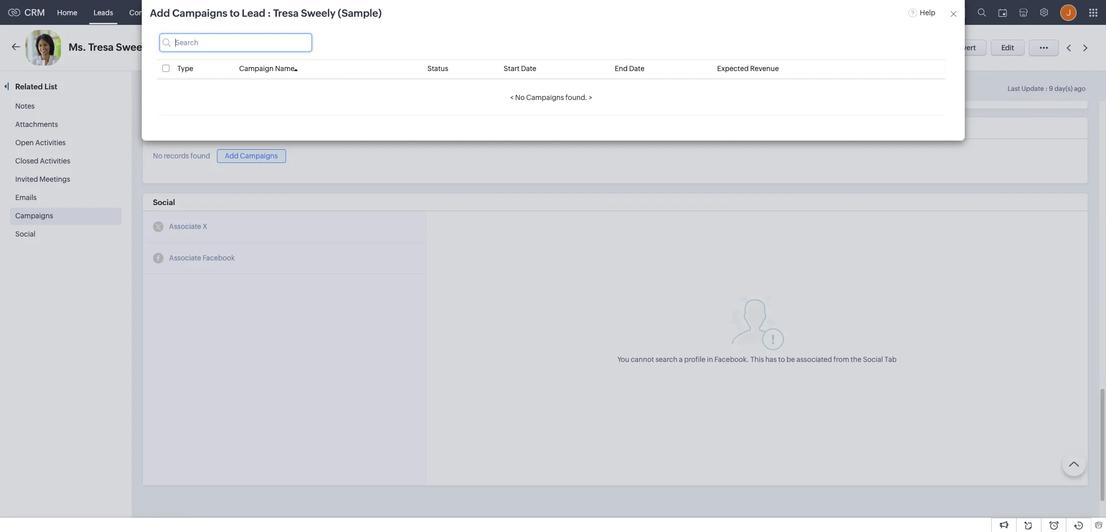 Task type: describe. For each thing, give the bounding box(es) containing it.
lead
[[242, 7, 265, 19]]

1 horizontal spatial :
[[1045, 85, 1048, 92]]

1 horizontal spatial sweely
[[301, 7, 335, 19]]

status link
[[427, 65, 448, 73]]

start
[[503, 65, 519, 73]]

closed activities
[[15, 157, 70, 165]]

tasks
[[258, 8, 276, 17]]

calendar image
[[998, 8, 1007, 17]]

associated
[[796, 355, 832, 363]]

reports link
[[363, 0, 406, 25]]

no records found
[[153, 152, 210, 160]]

list
[[44, 82, 57, 91]]

associates
[[235, 44, 273, 52]]

last
[[1008, 85, 1020, 92]]

contacts
[[129, 8, 159, 17]]

records
[[164, 152, 189, 160]]

this
[[750, 355, 764, 363]]

0 horizontal spatial meetings
[[39, 175, 70, 183]]

attachments link
[[15, 120, 58, 129]]

open
[[15, 139, 34, 147]]

in
[[707, 355, 713, 363]]

home link
[[49, 0, 85, 25]]

end date link
[[614, 65, 644, 73]]

< no campaigns found. >
[[510, 93, 592, 102]]

you cannot search a profile in facebook . this has to be associated from the social tab
[[617, 355, 897, 363]]

1 vertical spatial to
[[778, 355, 785, 363]]

timeline
[[210, 81, 240, 90]]

invited
[[15, 175, 38, 183]]

reports
[[372, 8, 397, 17]]

0 horizontal spatial no
[[153, 152, 162, 160]]

timeline link
[[210, 81, 240, 90]]

meetings link
[[284, 0, 331, 25]]

leads link
[[85, 0, 121, 25]]

found.
[[565, 93, 587, 102]]

open activities link
[[15, 139, 66, 147]]

ago
[[1074, 85, 1086, 92]]

social link
[[15, 230, 35, 238]]

activities for open activities
[[35, 139, 66, 147]]

associate x
[[169, 223, 207, 231]]

ms.
[[69, 41, 86, 53]]

crm
[[24, 7, 45, 18]]

overview link
[[154, 81, 188, 90]]

open activities
[[15, 139, 66, 147]]

campaign
[[239, 65, 273, 73]]

help
[[920, 8, 935, 17]]

edit
[[1001, 44, 1014, 52]]

invited meetings
[[15, 175, 70, 183]]

last update : 9 day(s) ago
[[1008, 85, 1086, 92]]

edit button
[[991, 40, 1025, 56]]

leads
[[94, 8, 113, 17]]

2 horizontal spatial social
[[863, 355, 883, 363]]

related
[[15, 82, 43, 91]]

related list
[[15, 82, 59, 91]]

ms. tresa sweely (sample) - morlong associates
[[69, 41, 273, 53]]

upgrade
[[901, 13, 930, 20]]

convert
[[949, 44, 976, 52]]

add campaigns link
[[217, 149, 286, 163]]

day(s)
[[1054, 85, 1073, 92]]

add campaigns
[[225, 152, 278, 160]]

previous record image
[[1066, 44, 1071, 51]]

1 vertical spatial facebook
[[714, 355, 747, 363]]

9
[[1049, 85, 1053, 92]]

update
[[1021, 85, 1044, 92]]

.
[[747, 355, 749, 363]]

notes
[[15, 102, 35, 110]]

0 horizontal spatial sweely
[[116, 41, 151, 53]]

revenue
[[750, 65, 779, 73]]

expected revenue link
[[717, 65, 779, 73]]

contacts link
[[121, 0, 168, 25]]

has
[[765, 355, 777, 363]]

convert button
[[938, 40, 987, 56]]

associate facebook
[[169, 254, 235, 262]]

-
[[199, 44, 201, 52]]

type
[[177, 65, 193, 73]]

expected revenue
[[717, 65, 779, 73]]

1 vertical spatial social
[[15, 230, 35, 238]]

Search text field
[[159, 34, 312, 52]]

a
[[679, 355, 683, 363]]

add for add campaigns to lead  :  tresa sweely (sample)
[[150, 7, 170, 19]]

search
[[655, 355, 677, 363]]



Task type: locate. For each thing, give the bounding box(es) containing it.
1 horizontal spatial facebook
[[714, 355, 747, 363]]

help link
[[908, 8, 935, 17]]

0 vertical spatial facebook
[[203, 254, 235, 262]]

: right lead
[[267, 7, 271, 19]]

associate left x
[[169, 223, 201, 231]]

1 associate from the top
[[169, 223, 201, 231]]

add left accounts
[[150, 7, 170, 19]]

you
[[617, 355, 629, 363]]

0 horizontal spatial to
[[229, 7, 239, 19]]

0 vertical spatial :
[[267, 7, 271, 19]]

home
[[57, 8, 77, 17]]

calls link
[[331, 0, 363, 25]]

1 vertical spatial (sample)
[[153, 41, 197, 53]]

no left records
[[153, 152, 162, 160]]

date for end date
[[629, 65, 644, 73]]

date for start date
[[521, 65, 536, 73]]

0 vertical spatial activities
[[35, 139, 66, 147]]

cannot
[[631, 355, 654, 363]]

1 vertical spatial tresa
[[88, 41, 114, 53]]

0 vertical spatial to
[[229, 7, 239, 19]]

facebook right the in
[[714, 355, 747, 363]]

deals
[[224, 8, 242, 17]]

deals link
[[216, 0, 250, 25]]

calls
[[339, 8, 355, 17]]

date right the end
[[629, 65, 644, 73]]

<
[[510, 93, 514, 102]]

sweely down contacts
[[116, 41, 151, 53]]

1 vertical spatial add
[[225, 152, 239, 160]]

to left lead
[[229, 7, 239, 19]]

2 vertical spatial social
[[863, 355, 883, 363]]

the
[[851, 355, 861, 363]]

meetings down closed activities
[[39, 175, 70, 183]]

start date
[[503, 65, 536, 73]]

crm link
[[8, 7, 45, 18]]

0 horizontal spatial tresa
[[88, 41, 114, 53]]

social right the
[[863, 355, 883, 363]]

no right <
[[515, 93, 524, 102]]

invited meetings link
[[15, 175, 70, 183]]

add for add campaigns
[[225, 152, 239, 160]]

activities up invited meetings link
[[40, 157, 70, 165]]

1 horizontal spatial tresa
[[273, 7, 298, 19]]

status
[[427, 65, 448, 73]]

campaigns
[[172, 7, 227, 19], [526, 93, 564, 102], [240, 152, 278, 160], [15, 212, 53, 220]]

facebook down x
[[203, 254, 235, 262]]

0 vertical spatial social
[[153, 198, 175, 207]]

emails link
[[15, 194, 37, 202]]

to left be
[[778, 355, 785, 363]]

1 horizontal spatial meetings
[[292, 8, 323, 17]]

0 vertical spatial (sample)
[[338, 7, 381, 19]]

0 horizontal spatial social
[[15, 230, 35, 238]]

associate down associate x
[[169, 254, 201, 262]]

profile
[[684, 355, 706, 363]]

0 vertical spatial sweely
[[301, 7, 335, 19]]

1 vertical spatial activities
[[40, 157, 70, 165]]

add campaigns to lead  :  tresa sweely (sample)
[[150, 7, 381, 19]]

meetings
[[292, 8, 323, 17], [39, 175, 70, 183]]

0 vertical spatial associate
[[169, 223, 201, 231]]

1 vertical spatial no
[[153, 152, 162, 160]]

x
[[203, 223, 207, 231]]

1 horizontal spatial to
[[778, 355, 785, 363]]

tresa right lead
[[273, 7, 298, 19]]

meetings left calls
[[292, 8, 323, 17]]

add right found
[[225, 152, 239, 160]]

1 horizontal spatial add
[[225, 152, 239, 160]]

0 horizontal spatial facebook
[[203, 254, 235, 262]]

attachments
[[15, 120, 58, 129]]

type link
[[177, 65, 193, 73]]

0 horizontal spatial date
[[521, 65, 536, 73]]

activities for closed activities
[[40, 157, 70, 165]]

: left 9
[[1045, 85, 1048, 92]]

tresa right ms.
[[88, 41, 114, 53]]

tasks link
[[250, 0, 284, 25]]

1 horizontal spatial (sample)
[[338, 7, 381, 19]]

end date
[[614, 65, 644, 73]]

accounts
[[176, 8, 207, 17]]

add
[[150, 7, 170, 19], [225, 152, 239, 160]]

free
[[909, 5, 922, 12]]

0 vertical spatial add
[[150, 7, 170, 19]]

1 vertical spatial :
[[1045, 85, 1048, 92]]

>
[[588, 93, 592, 102]]

0 horizontal spatial :
[[267, 7, 271, 19]]

free upgrade
[[901, 5, 930, 20]]

campaign name link
[[239, 65, 298, 73]]

sweely
[[301, 7, 335, 19], [116, 41, 151, 53]]

1 vertical spatial meetings
[[39, 175, 70, 183]]

1 horizontal spatial no
[[515, 93, 524, 102]]

no
[[515, 93, 524, 102], [153, 152, 162, 160]]

campaign name
[[239, 65, 294, 73]]

(sample)
[[338, 7, 381, 19], [153, 41, 197, 53]]

1 date from the left
[[521, 65, 536, 73]]

activities
[[35, 139, 66, 147], [40, 157, 70, 165]]

date
[[521, 65, 536, 73], [629, 65, 644, 73]]

morlong
[[203, 44, 233, 52]]

start date link
[[503, 65, 536, 73]]

closed
[[15, 157, 38, 165]]

to
[[229, 7, 239, 19], [778, 355, 785, 363]]

social up associate x
[[153, 198, 175, 207]]

name
[[275, 65, 294, 73]]

found
[[190, 152, 210, 160]]

associate
[[169, 223, 201, 231], [169, 254, 201, 262]]

1 horizontal spatial date
[[629, 65, 644, 73]]

0 horizontal spatial add
[[150, 7, 170, 19]]

be
[[786, 355, 795, 363]]

associate for x
[[169, 223, 201, 231]]

0 vertical spatial meetings
[[292, 8, 323, 17]]

0 horizontal spatial (sample)
[[153, 41, 197, 53]]

0 vertical spatial tresa
[[273, 7, 298, 19]]

2 date from the left
[[629, 65, 644, 73]]

expected
[[717, 65, 748, 73]]

1 vertical spatial associate
[[169, 254, 201, 262]]

1 horizontal spatial social
[[153, 198, 175, 207]]

activities up closed activities
[[35, 139, 66, 147]]

meetings inside the meetings link
[[292, 8, 323, 17]]

sweely left calls
[[301, 7, 335, 19]]

0 vertical spatial no
[[515, 93, 524, 102]]

overview
[[154, 81, 188, 90]]

from
[[833, 355, 849, 363]]

date right the start
[[521, 65, 536, 73]]

emails
[[15, 194, 37, 202]]

closed activities link
[[15, 157, 70, 165]]

2 associate from the top
[[169, 254, 201, 262]]

social down 'campaigns' link
[[15, 230, 35, 238]]

campaigns link
[[15, 212, 53, 220]]

next record image
[[1083, 44, 1090, 51]]

1 vertical spatial sweely
[[116, 41, 151, 53]]

notes link
[[15, 102, 35, 110]]

associate for facebook
[[169, 254, 201, 262]]



Task type: vqa. For each thing, say whether or not it's contained in the screenshot.
the rightmost Email
no



